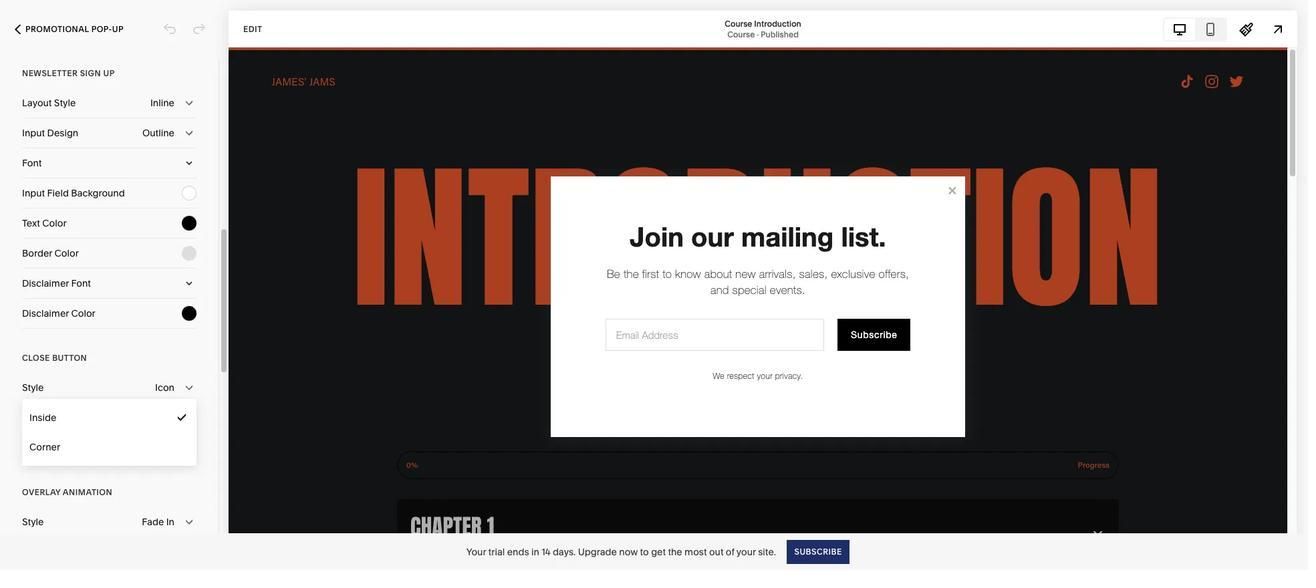 Task type: locate. For each thing, give the bounding box(es) containing it.
font up disclaimer color
[[71, 277, 91, 289]]

list box containing inside
[[22, 403, 197, 462]]

·
[[757, 29, 759, 39]]

color right 'text'
[[42, 217, 67, 229]]

1 vertical spatial font
[[71, 277, 91, 289]]

disclaimer down disclaimer font
[[22, 308, 69, 320]]

introduction
[[754, 18, 801, 28]]

0 horizontal spatial font
[[22, 157, 42, 169]]

up
[[112, 24, 124, 34], [103, 68, 115, 78]]

0 vertical spatial font
[[22, 157, 42, 169]]

background
[[71, 187, 125, 199]]

1 vertical spatial course
[[727, 29, 755, 39]]

0 vertical spatial disclaimer
[[22, 277, 69, 289]]

0 vertical spatial up
[[112, 24, 124, 34]]

border color button
[[22, 239, 197, 268]]

animation
[[63, 487, 112, 497]]

newsletter sign up
[[22, 68, 115, 78]]

disclaimer for disclaimer font
[[22, 277, 69, 289]]

field
[[47, 187, 69, 199]]

input field background
[[22, 187, 125, 199]]

get
[[651, 546, 666, 558]]

disclaimer for disclaimer color
[[22, 308, 69, 320]]

course left introduction
[[725, 18, 752, 28]]

course left · at the top of page
[[727, 29, 755, 39]]

up right sign
[[103, 68, 115, 78]]

color down disclaimer font button in the left of the page
[[71, 308, 95, 320]]

1 disclaimer from the top
[[22, 277, 69, 289]]

font inside button
[[71, 277, 91, 289]]

close button
[[22, 353, 87, 363]]

color
[[42, 217, 67, 229], [54, 247, 79, 259], [71, 308, 95, 320], [22, 442, 46, 454]]

overlay
[[22, 487, 61, 497]]

up inside button
[[112, 24, 124, 34]]

out
[[709, 546, 724, 558]]

close
[[22, 353, 50, 363]]

days.
[[553, 546, 576, 558]]

color for border color
[[54, 247, 79, 259]]

up right promotional
[[112, 24, 124, 34]]

trial
[[488, 546, 505, 558]]

2 disclaimer from the top
[[22, 308, 69, 320]]

button
[[52, 353, 87, 363]]

tab list
[[1165, 18, 1226, 40]]

input field background button
[[22, 179, 197, 208]]

promotional pop-up
[[25, 24, 124, 34]]

font up input
[[22, 157, 42, 169]]

border
[[22, 247, 52, 259]]

color right the border
[[54, 247, 79, 259]]

Location field
[[22, 403, 197, 433]]

up for promotional pop-up
[[112, 24, 124, 34]]

text
[[22, 217, 40, 229]]

your
[[737, 546, 756, 558]]

ends
[[507, 546, 529, 558]]

color inside button
[[54, 247, 79, 259]]

edit
[[243, 24, 262, 34]]

disclaimer inside button
[[22, 277, 69, 289]]

disclaimer inside button
[[22, 308, 69, 320]]

newsletter
[[22, 68, 78, 78]]

14
[[542, 546, 551, 558]]

of
[[726, 546, 735, 558]]

1 vertical spatial up
[[103, 68, 115, 78]]

list box
[[22, 403, 197, 462]]

text color button
[[22, 209, 197, 238]]

promotional pop-up button
[[0, 15, 138, 44]]

1 vertical spatial disclaimer
[[22, 308, 69, 320]]

1 horizontal spatial font
[[71, 277, 91, 289]]

disclaimer down border color
[[22, 277, 69, 289]]

color for text color
[[42, 217, 67, 229]]

color button
[[22, 433, 197, 463]]

inside
[[29, 412, 56, 424]]

disclaimer
[[22, 277, 69, 289], [22, 308, 69, 320]]

in
[[531, 546, 539, 558]]

course
[[725, 18, 752, 28], [727, 29, 755, 39]]

corner
[[29, 441, 60, 453]]

font
[[22, 157, 42, 169], [71, 277, 91, 289]]



Task type: describe. For each thing, give the bounding box(es) containing it.
font button
[[22, 148, 197, 178]]

course introduction course · published
[[725, 18, 801, 39]]

site.
[[758, 546, 776, 558]]

disclaimer font button
[[22, 269, 197, 298]]

color down the location
[[22, 442, 46, 454]]

location
[[22, 412, 60, 424]]

0 vertical spatial course
[[725, 18, 752, 28]]

overlay animation
[[22, 487, 112, 497]]

the
[[668, 546, 682, 558]]

disclaimer font
[[22, 277, 91, 289]]

most
[[685, 546, 707, 558]]

sign
[[80, 68, 101, 78]]

color for disclaimer color
[[71, 308, 95, 320]]

published
[[761, 29, 799, 39]]

now
[[619, 546, 638, 558]]

up for newsletter sign up
[[103, 68, 115, 78]]

upgrade
[[578, 546, 617, 558]]

your
[[466, 546, 486, 558]]

your trial ends in 14 days. upgrade now to get the most out of your site.
[[466, 546, 776, 558]]

font inside button
[[22, 157, 42, 169]]

input
[[22, 187, 45, 199]]

border color
[[22, 247, 79, 259]]

text color
[[22, 217, 67, 229]]

edit button
[[235, 17, 271, 41]]

disclaimer color button
[[22, 299, 197, 328]]

pop-
[[91, 24, 112, 34]]

disclaimer color
[[22, 308, 95, 320]]

to
[[640, 546, 649, 558]]

promotional
[[25, 24, 89, 34]]



Task type: vqa. For each thing, say whether or not it's contained in the screenshot.
MORE
no



